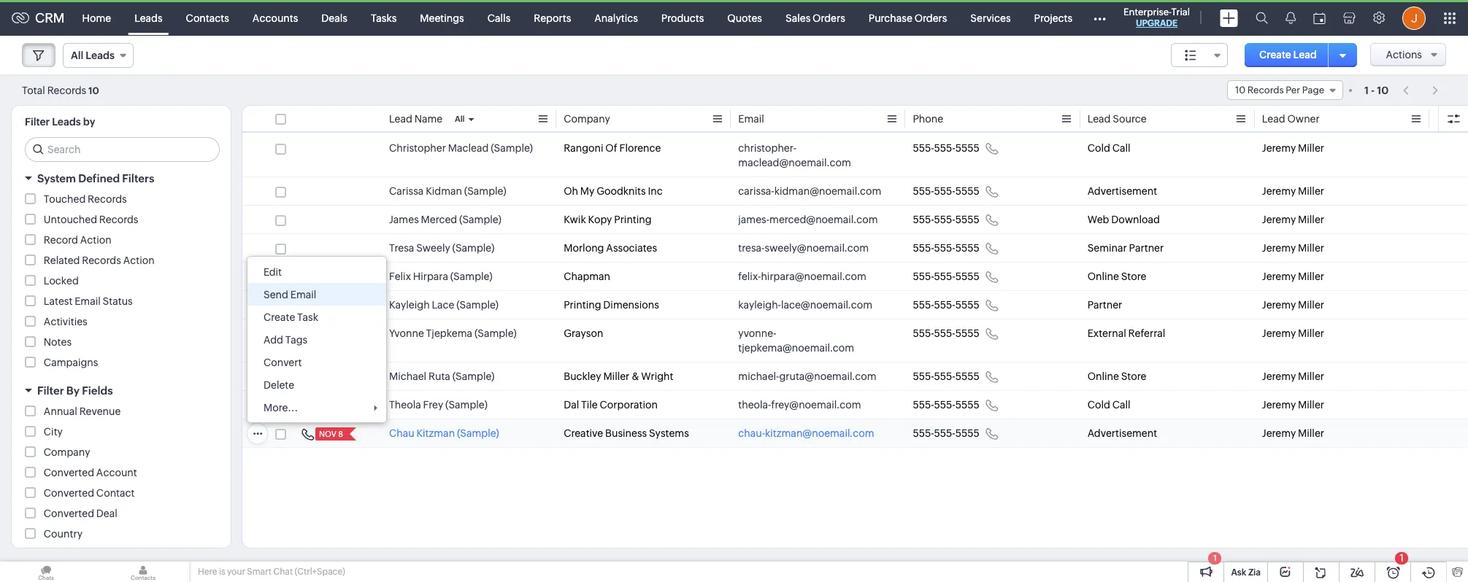 Task type: describe. For each thing, give the bounding box(es) containing it.
(sample) for carissa kidman (sample)
[[464, 185, 507, 197]]

&
[[632, 371, 639, 383]]

total
[[22, 84, 45, 96]]

records for touched
[[88, 194, 127, 205]]

accounts
[[253, 12, 298, 24]]

city
[[44, 426, 63, 438]]

tresa-sweely@noemail.com link
[[739, 241, 869, 256]]

dal
[[564, 399, 579, 411]]

create for create task
[[264, 312, 295, 324]]

miller for theola-frey@noemail.com
[[1299, 399, 1325, 411]]

call for christopher- maclead@noemail.com
[[1113, 142, 1131, 154]]

carissa
[[389, 185, 424, 197]]

8 5555 from the top
[[956, 371, 980, 383]]

jeremy for tresa-sweely@noemail.com
[[1263, 242, 1296, 254]]

1 vertical spatial leads
[[52, 116, 81, 128]]

(sample) for christopher maclead (sample)
[[491, 142, 533, 154]]

tile
[[581, 399, 598, 411]]

filter by fields button
[[12, 378, 231, 404]]

frey@noemail.com
[[772, 399, 861, 411]]

edit link
[[248, 261, 386, 283]]

cold call for theola-frey@noemail.com
[[1088, 399, 1131, 411]]

rangoni of florence
[[564, 142, 661, 154]]

enterprise-
[[1124, 7, 1172, 18]]

sales
[[786, 12, 811, 24]]

home link
[[71, 0, 123, 35]]

(sample) for felix hirpara (sample)
[[450, 271, 493, 283]]

yvonne- tjepkema@noemail.com link
[[739, 326, 884, 356]]

sales orders
[[786, 12, 846, 24]]

annual
[[44, 406, 77, 418]]

yvonne tjepkema (sample)
[[389, 328, 517, 340]]

1 horizontal spatial action
[[123, 255, 155, 267]]

miller for carissa-kidman@noemail.com
[[1299, 185, 1325, 197]]

purchase orders link
[[857, 0, 959, 35]]

converted deal
[[44, 508, 117, 520]]

filter for filter leads by
[[25, 116, 50, 128]]

edit
[[264, 267, 282, 278]]

hirpara@noemail.com
[[761, 271, 867, 283]]

services link
[[959, 0, 1023, 35]]

analytics
[[595, 12, 638, 24]]

lace
[[432, 299, 455, 311]]

2 online store from the top
[[1088, 371, 1147, 383]]

morlong associates
[[564, 242, 657, 254]]

michael-gruta@noemail.com
[[739, 371, 877, 383]]

carissa-kidman@noemail.com
[[739, 185, 882, 197]]

miller for kayleigh-lace@noemail.com
[[1299, 299, 1325, 311]]

1 horizontal spatial company
[[564, 113, 610, 125]]

2 horizontal spatial email
[[739, 113, 765, 125]]

jeremy miller for theola-frey@noemail.com
[[1263, 399, 1325, 411]]

chats image
[[0, 562, 92, 583]]

miller for felix-hirpara@noemail.com
[[1299, 271, 1325, 283]]

converted contact
[[44, 488, 135, 500]]

christopher-
[[739, 142, 797, 154]]

calls
[[488, 12, 511, 24]]

activities
[[44, 316, 87, 328]]

system
[[37, 172, 76, 185]]

michael ruta (sample)
[[389, 371, 495, 383]]

kayleigh lace (sample)
[[389, 299, 499, 311]]

lead source
[[1088, 113, 1147, 125]]

wright
[[641, 371, 674, 383]]

create lead button
[[1245, 43, 1332, 67]]

creative business systems
[[564, 428, 689, 440]]

row group containing christopher maclead (sample)
[[242, 134, 1469, 448]]

orders for sales orders
[[813, 12, 846, 24]]

create lead
[[1260, 49, 1317, 61]]

tresa-
[[739, 242, 765, 254]]

8 jeremy from the top
[[1263, 371, 1296, 383]]

5555 for kayleigh-lace@noemail.com
[[956, 299, 980, 311]]

defined
[[78, 172, 120, 185]]

lead for lead owner
[[1263, 113, 1286, 125]]

jeremy miller for kayleigh-lace@noemail.com
[[1263, 299, 1325, 311]]

(sample) for theola frey (sample)
[[446, 399, 488, 411]]

analytics link
[[583, 0, 650, 35]]

account
[[96, 467, 137, 479]]

555-555-5555 for kayleigh-lace@noemail.com
[[913, 299, 980, 311]]

1 vertical spatial company
[[44, 447, 90, 459]]

jeremy miller for carissa-kidman@noemail.com
[[1263, 185, 1325, 197]]

status
[[103, 296, 133, 307]]

tags
[[285, 334, 308, 346]]

1 - 10
[[1365, 84, 1389, 96]]

kitzman@noemail.com
[[765, 428, 875, 440]]

quotes
[[728, 12, 762, 24]]

Search text field
[[26, 138, 219, 161]]

filter for filter by fields
[[37, 385, 64, 397]]

corporation
[[600, 399, 658, 411]]

felix hirpara (sample)
[[389, 271, 493, 283]]

creative
[[564, 428, 603, 440]]

jeremy for theola-frey@noemail.com
[[1263, 399, 1296, 411]]

miller for tresa-sweely@noemail.com
[[1299, 242, 1325, 254]]

jeremy for james-merced@noemail.com
[[1263, 214, 1296, 226]]

5555 for carissa-kidman@noemail.com
[[956, 185, 980, 197]]

10 555-555-5555 from the top
[[913, 428, 980, 440]]

download
[[1112, 214, 1160, 226]]

upgrade
[[1136, 18, 1178, 28]]

1 store from the top
[[1121, 271, 1147, 283]]

systems
[[649, 428, 689, 440]]

kwik
[[564, 214, 586, 226]]

goodknits
[[597, 185, 646, 197]]

10 for total records 10
[[88, 85, 99, 96]]

lead for lead name
[[389, 113, 413, 125]]

5555 for felix-hirpara@noemail.com
[[956, 271, 980, 283]]

yvonne
[[389, 328, 424, 340]]

products
[[662, 12, 704, 24]]

cold for christopher- maclead@noemail.com
[[1088, 142, 1111, 154]]

purchase orders
[[869, 12, 947, 24]]

related records action
[[44, 255, 155, 267]]

sales orders link
[[774, 0, 857, 35]]

calls link
[[476, 0, 522, 35]]

chau kitzman (sample)
[[389, 428, 499, 440]]

kayleigh-lace@noemail.com link
[[739, 298, 873, 313]]

hirpara
[[413, 271, 448, 283]]

(sample) for michael ruta (sample)
[[453, 371, 495, 383]]

touched
[[44, 194, 86, 205]]

1 horizontal spatial leads
[[134, 12, 163, 24]]

jeremy miller for james-merced@noemail.com
[[1263, 214, 1325, 226]]

merced@noemail.com
[[770, 214, 878, 226]]

buckley
[[564, 371, 601, 383]]

business
[[605, 428, 647, 440]]

revenue
[[79, 406, 121, 418]]

555-555-5555 for yvonne- tjepkema@noemail.com
[[913, 328, 980, 340]]

add
[[264, 334, 283, 346]]

gruta@noemail.com
[[780, 371, 877, 383]]

oh my goodknits inc
[[564, 185, 663, 197]]

jeremy miller for felix-hirpara@noemail.com
[[1263, 271, 1325, 283]]

send
[[264, 289, 288, 301]]

kayleigh lace (sample) link
[[389, 298, 499, 313]]

filter leads by
[[25, 116, 95, 128]]

merced
[[421, 214, 457, 226]]

miller for christopher- maclead@noemail.com
[[1299, 142, 1325, 154]]

1 online store from the top
[[1088, 271, 1147, 283]]

reports link
[[522, 0, 583, 35]]

converted for converted deal
[[44, 508, 94, 520]]

felix hirpara (sample) link
[[389, 269, 493, 284]]

converted for converted account
[[44, 467, 94, 479]]

jeremy miller for christopher- maclead@noemail.com
[[1263, 142, 1325, 154]]

555-555-5555 for james-merced@noemail.com
[[913, 214, 980, 226]]

555-555-5555 for carissa-kidman@noemail.com
[[913, 185, 980, 197]]

lead for lead source
[[1088, 113, 1111, 125]]

deals
[[322, 12, 348, 24]]

(sample) for chau kitzman (sample)
[[457, 428, 499, 440]]



Task type: locate. For each thing, give the bounding box(es) containing it.
10 jeremy miller from the top
[[1263, 428, 1325, 440]]

(sample) for kayleigh lace (sample)
[[457, 299, 499, 311]]

online store down seminar partner
[[1088, 271, 1147, 283]]

orders right sales
[[813, 12, 846, 24]]

6 jeremy miller from the top
[[1263, 299, 1325, 311]]

6 555-555-5555 from the top
[[913, 299, 980, 311]]

call down lead source
[[1113, 142, 1131, 154]]

orders inside 'link'
[[915, 12, 947, 24]]

4 jeremy miller from the top
[[1263, 242, 1325, 254]]

3 5555 from the top
[[956, 214, 980, 226]]

call down external referral at the bottom of the page
[[1113, 399, 1131, 411]]

2 cold from the top
[[1088, 399, 1111, 411]]

2 advertisement from the top
[[1088, 428, 1158, 440]]

4 5555 from the top
[[956, 242, 980, 254]]

0 horizontal spatial create
[[264, 312, 295, 324]]

email for send email
[[290, 289, 316, 301]]

1 vertical spatial online
[[1088, 371, 1119, 383]]

(sample) inside the theola frey (sample) link
[[446, 399, 488, 411]]

printing up the grayson
[[564, 299, 601, 311]]

james merced (sample)
[[389, 214, 502, 226]]

0 vertical spatial online
[[1088, 271, 1119, 283]]

leads left by
[[52, 116, 81, 128]]

tasks
[[371, 12, 397, 24]]

lead left owner
[[1263, 113, 1286, 125]]

2 5555 from the top
[[956, 185, 980, 197]]

1 vertical spatial filter
[[37, 385, 64, 397]]

3 converted from the top
[[44, 508, 94, 520]]

online down external
[[1088, 371, 1119, 383]]

deals link
[[310, 0, 359, 35]]

cold call for christopher- maclead@noemail.com
[[1088, 142, 1131, 154]]

system defined filters button
[[12, 166, 231, 191]]

cold call down external
[[1088, 399, 1131, 411]]

add tags
[[264, 334, 308, 346]]

actions
[[1386, 49, 1423, 61]]

4 555-555-5555 from the top
[[913, 242, 980, 254]]

action up related records action
[[80, 234, 111, 246]]

0 vertical spatial printing
[[614, 214, 652, 226]]

(sample) right lace at the bottom
[[457, 299, 499, 311]]

10 inside "total records 10"
[[88, 85, 99, 96]]

inc
[[648, 185, 663, 197]]

partner down download
[[1129, 242, 1164, 254]]

2 online from the top
[[1088, 371, 1119, 383]]

1 vertical spatial cold
[[1088, 399, 1111, 411]]

2 cold call from the top
[[1088, 399, 1131, 411]]

(sample) inside james merced (sample) link
[[459, 214, 502, 226]]

records for related
[[82, 255, 121, 267]]

my
[[580, 185, 595, 197]]

carissa kidman (sample) link
[[389, 184, 507, 199]]

0 vertical spatial cold call
[[1088, 142, 1131, 154]]

(ctrl+space)
[[295, 567, 345, 578]]

contacts image
[[97, 562, 189, 583]]

555-555-5555
[[913, 142, 980, 154], [913, 185, 980, 197], [913, 214, 980, 226], [913, 242, 980, 254], [913, 271, 980, 283], [913, 299, 980, 311], [913, 328, 980, 340], [913, 371, 980, 383], [913, 399, 980, 411], [913, 428, 980, 440]]

6 jeremy from the top
[[1263, 299, 1296, 311]]

felix-hirpara@noemail.com link
[[739, 269, 867, 284]]

5555 for theola-frey@noemail.com
[[956, 399, 980, 411]]

1 vertical spatial create
[[264, 312, 295, 324]]

(sample) right 'merced'
[[459, 214, 502, 226]]

records for untouched
[[99, 214, 138, 226]]

tresa sweely (sample)
[[389, 242, 495, 254]]

4 jeremy from the top
[[1263, 242, 1296, 254]]

7 5555 from the top
[[956, 328, 980, 340]]

theola frey (sample)
[[389, 399, 488, 411]]

contacts
[[186, 12, 229, 24]]

0 vertical spatial leads
[[134, 12, 163, 24]]

1 online from the top
[[1088, 271, 1119, 283]]

1 orders from the left
[[813, 12, 846, 24]]

row group
[[242, 134, 1469, 448]]

christopher maclead (sample)
[[389, 142, 533, 154]]

leads
[[134, 12, 163, 24], [52, 116, 81, 128]]

kidman@noemail.com
[[775, 185, 882, 197]]

email for latest email status
[[75, 296, 101, 307]]

2 call from the top
[[1113, 399, 1131, 411]]

9 jeremy miller from the top
[[1263, 399, 1325, 411]]

0 horizontal spatial partner
[[1088, 299, 1123, 311]]

create for create lead
[[1260, 49, 1292, 61]]

your
[[227, 567, 245, 578]]

1 vertical spatial partner
[[1088, 299, 1123, 311]]

0 horizontal spatial leads
[[52, 116, 81, 128]]

1 cold call from the top
[[1088, 142, 1131, 154]]

1
[[1365, 84, 1369, 96]]

0 horizontal spatial company
[[44, 447, 90, 459]]

2 orders from the left
[[915, 12, 947, 24]]

seminar partner
[[1088, 242, 1164, 254]]

(sample) right kitzman
[[457, 428, 499, 440]]

miller for yvonne- tjepkema@noemail.com
[[1299, 328, 1325, 340]]

converted up country
[[44, 508, 94, 520]]

accounts link
[[241, 0, 310, 35]]

(sample) inside felix hirpara (sample) link
[[450, 271, 493, 283]]

(sample) right maclead
[[491, 142, 533, 154]]

(sample) inside michael ruta (sample) link
[[453, 371, 495, 383]]

records up filter leads by
[[47, 84, 86, 96]]

all
[[455, 115, 465, 123]]

cold for theola-frey@noemail.com
[[1088, 399, 1111, 411]]

555-555-5555 for christopher- maclead@noemail.com
[[913, 142, 980, 154]]

(sample) inside chau kitzman (sample) link
[[457, 428, 499, 440]]

1 5555 from the top
[[956, 142, 980, 154]]

jeremy for kayleigh-lace@noemail.com
[[1263, 299, 1296, 311]]

orders right purchase
[[915, 12, 947, 24]]

(sample) inside 'kayleigh lace (sample)' link
[[457, 299, 499, 311]]

2 jeremy from the top
[[1263, 185, 1296, 197]]

records down touched records
[[99, 214, 138, 226]]

7 jeremy miller from the top
[[1263, 328, 1325, 340]]

records down defined
[[88, 194, 127, 205]]

christopher maclead (sample) link
[[389, 141, 533, 156]]

filter by fields
[[37, 385, 113, 397]]

1 vertical spatial store
[[1121, 371, 1147, 383]]

tresa-sweely@noemail.com
[[739, 242, 869, 254]]

cold down lead source
[[1088, 142, 1111, 154]]

email up christopher-
[[739, 113, 765, 125]]

6 5555 from the top
[[956, 299, 980, 311]]

partner up external
[[1088, 299, 1123, 311]]

lead left name
[[389, 113, 413, 125]]

(sample) right frey on the bottom left of the page
[[446, 399, 488, 411]]

store down seminar partner
[[1121, 271, 1147, 283]]

(sample) inside tresa sweely (sample) link
[[452, 242, 495, 254]]

3 555-555-5555 from the top
[[913, 214, 980, 226]]

1 cold from the top
[[1088, 142, 1111, 154]]

projects link
[[1023, 0, 1085, 35]]

(sample) inside carissa kidman (sample) link
[[464, 185, 507, 197]]

0 vertical spatial advertisement
[[1088, 185, 1158, 197]]

jeremy for carissa-kidman@noemail.com
[[1263, 185, 1296, 197]]

1 advertisement from the top
[[1088, 185, 1158, 197]]

online store down external referral at the bottom of the page
[[1088, 371, 1147, 383]]

1 vertical spatial advertisement
[[1088, 428, 1158, 440]]

1 555-555-5555 from the top
[[913, 142, 980, 154]]

5 jeremy from the top
[[1263, 271, 1296, 283]]

1 horizontal spatial printing
[[614, 214, 652, 226]]

theola
[[389, 399, 421, 411]]

felix-
[[739, 271, 761, 283]]

10
[[1378, 84, 1389, 96], [88, 85, 99, 96]]

1 call from the top
[[1113, 142, 1131, 154]]

(sample)
[[491, 142, 533, 154], [464, 185, 507, 197], [459, 214, 502, 226], [452, 242, 495, 254], [450, 271, 493, 283], [457, 299, 499, 311], [475, 328, 517, 340], [453, 371, 495, 383], [446, 399, 488, 411], [457, 428, 499, 440]]

0 vertical spatial action
[[80, 234, 111, 246]]

2 jeremy miller from the top
[[1263, 185, 1325, 197]]

5 jeremy miller from the top
[[1263, 271, 1325, 283]]

0 vertical spatial create
[[1260, 49, 1292, 61]]

send email
[[264, 289, 316, 301]]

printing up associates
[[614, 214, 652, 226]]

email right "latest"
[[75, 296, 101, 307]]

tresa sweely (sample) link
[[389, 241, 495, 256]]

10 jeremy from the top
[[1263, 428, 1296, 440]]

2 store from the top
[[1121, 371, 1147, 383]]

1 vertical spatial cold call
[[1088, 399, 1131, 411]]

1 horizontal spatial orders
[[915, 12, 947, 24]]

call
[[1113, 142, 1131, 154], [1113, 399, 1131, 411]]

8 555-555-5555 from the top
[[913, 371, 980, 383]]

christopher- maclead@noemail.com
[[739, 142, 851, 169]]

email up the task
[[290, 289, 316, 301]]

0 vertical spatial cold
[[1088, 142, 1111, 154]]

source
[[1113, 113, 1147, 125]]

kayleigh
[[389, 299, 430, 311]]

5 5555 from the top
[[956, 271, 980, 283]]

services
[[971, 12, 1011, 24]]

10 5555 from the top
[[956, 428, 980, 440]]

5555 for james-merced@noemail.com
[[956, 214, 980, 226]]

untouched records
[[44, 214, 138, 226]]

chat
[[273, 567, 293, 578]]

advertisement
[[1088, 185, 1158, 197], [1088, 428, 1158, 440]]

9 555-555-5555 from the top
[[913, 399, 980, 411]]

(sample) for yvonne tjepkema (sample)
[[475, 328, 517, 340]]

0 horizontal spatial action
[[80, 234, 111, 246]]

latest
[[44, 296, 73, 307]]

kitzman
[[417, 428, 455, 440]]

jeremy miller
[[1263, 142, 1325, 154], [1263, 185, 1325, 197], [1263, 214, 1325, 226], [1263, 242, 1325, 254], [1263, 271, 1325, 283], [1263, 299, 1325, 311], [1263, 328, 1325, 340], [1263, 371, 1325, 383], [1263, 399, 1325, 411], [1263, 428, 1325, 440]]

1 horizontal spatial email
[[290, 289, 316, 301]]

chau-kitzman@noemail.com
[[739, 428, 875, 440]]

3 jeremy from the top
[[1263, 214, 1296, 226]]

notes
[[44, 337, 72, 348]]

5555 for christopher- maclead@noemail.com
[[956, 142, 980, 154]]

(sample) for tresa sweely (sample)
[[452, 242, 495, 254]]

0 vertical spatial converted
[[44, 467, 94, 479]]

(sample) inside the yvonne tjepkema (sample) link
[[475, 328, 517, 340]]

theola-frey@noemail.com
[[739, 399, 861, 411]]

jeremy for christopher- maclead@noemail.com
[[1263, 142, 1296, 154]]

0 vertical spatial call
[[1113, 142, 1131, 154]]

ask
[[1232, 568, 1247, 578]]

1 vertical spatial online store
[[1088, 371, 1147, 383]]

0 vertical spatial partner
[[1129, 242, 1164, 254]]

7 555-555-5555 from the top
[[913, 328, 980, 340]]

1 horizontal spatial 10
[[1378, 84, 1389, 96]]

jeremy miller for yvonne- tjepkema@noemail.com
[[1263, 328, 1325, 340]]

1 vertical spatial action
[[123, 255, 155, 267]]

1 vertical spatial printing
[[564, 299, 601, 311]]

store down external referral at the bottom of the page
[[1121, 371, 1147, 383]]

jeremy miller for tresa-sweely@noemail.com
[[1263, 242, 1325, 254]]

0 vertical spatial filter
[[25, 116, 50, 128]]

products link
[[650, 0, 716, 35]]

555-555-5555 for felix-hirpara@noemail.com
[[913, 271, 980, 283]]

create inside button
[[1260, 49, 1292, 61]]

filter left by
[[37, 385, 64, 397]]

2 vertical spatial converted
[[44, 508, 94, 520]]

company down city
[[44, 447, 90, 459]]

call for theola-frey@noemail.com
[[1113, 399, 1131, 411]]

0 vertical spatial online store
[[1088, 271, 1147, 283]]

555-555-5555 for theola-frey@noemail.com
[[913, 399, 980, 411]]

jeremy for felix-hirpara@noemail.com
[[1263, 271, 1296, 283]]

1 jeremy miller from the top
[[1263, 142, 1325, 154]]

navigation
[[1396, 80, 1447, 101]]

lead up owner
[[1294, 49, 1317, 61]]

yvonne- tjepkema@noemail.com
[[739, 328, 855, 354]]

(sample) right ruta
[[453, 371, 495, 383]]

jeremy for yvonne- tjepkema@noemail.com
[[1263, 328, 1296, 340]]

(sample) up kayleigh lace (sample)
[[450, 271, 493, 283]]

1 vertical spatial call
[[1113, 399, 1131, 411]]

0 horizontal spatial orders
[[813, 12, 846, 24]]

create down send
[[264, 312, 295, 324]]

action up status
[[123, 255, 155, 267]]

converted up 'converted deal'
[[44, 488, 94, 500]]

company up rangoni
[[564, 113, 610, 125]]

0 vertical spatial store
[[1121, 271, 1147, 283]]

country
[[44, 529, 83, 540]]

locked
[[44, 275, 79, 287]]

(sample) down james merced (sample) link on the top
[[452, 242, 495, 254]]

meetings link
[[408, 0, 476, 35]]

8 jeremy miller from the top
[[1263, 371, 1325, 383]]

1 vertical spatial converted
[[44, 488, 94, 500]]

jeremy
[[1263, 142, 1296, 154], [1263, 185, 1296, 197], [1263, 214, 1296, 226], [1263, 242, 1296, 254], [1263, 271, 1296, 283], [1263, 299, 1296, 311], [1263, 328, 1296, 340], [1263, 371, 1296, 383], [1263, 399, 1296, 411], [1263, 428, 1296, 440]]

0 horizontal spatial email
[[75, 296, 101, 307]]

9 5555 from the top
[[956, 399, 980, 411]]

3 jeremy miller from the top
[[1263, 214, 1325, 226]]

miller for james-merced@noemail.com
[[1299, 214, 1325, 226]]

(sample) right tjepkema
[[475, 328, 517, 340]]

quotes link
[[716, 0, 774, 35]]

converted for converted contact
[[44, 488, 94, 500]]

5 555-555-5555 from the top
[[913, 271, 980, 283]]

ask zia
[[1232, 568, 1261, 578]]

0 horizontal spatial printing
[[564, 299, 601, 311]]

9 jeremy from the top
[[1263, 399, 1296, 411]]

seminar
[[1088, 242, 1127, 254]]

felix
[[389, 271, 411, 283]]

by
[[66, 385, 80, 397]]

lead inside button
[[1294, 49, 1317, 61]]

0 horizontal spatial 10
[[88, 85, 99, 96]]

555-555-5555 for tresa-sweely@noemail.com
[[913, 242, 980, 254]]

kidman
[[426, 185, 462, 197]]

1 horizontal spatial create
[[1260, 49, 1292, 61]]

carissa-
[[739, 185, 775, 197]]

tjepkema
[[426, 328, 473, 340]]

filter inside dropdown button
[[37, 385, 64, 397]]

yvonne tjepkema (sample) link
[[389, 326, 517, 341]]

james
[[389, 214, 419, 226]]

record
[[44, 234, 78, 246]]

2 555-555-5555 from the top
[[913, 185, 980, 197]]

here
[[198, 567, 217, 578]]

(sample) for james merced (sample)
[[459, 214, 502, 226]]

records down record action
[[82, 255, 121, 267]]

cold down external
[[1088, 399, 1111, 411]]

latest email status
[[44, 296, 133, 307]]

cold call down lead source
[[1088, 142, 1131, 154]]

online down "seminar"
[[1088, 271, 1119, 283]]

create
[[1260, 49, 1292, 61], [264, 312, 295, 324]]

crm link
[[12, 10, 65, 26]]

5555 for tresa-sweely@noemail.com
[[956, 242, 980, 254]]

grayson
[[564, 328, 603, 340]]

buckley miller & wright
[[564, 371, 674, 383]]

7 jeremy from the top
[[1263, 328, 1296, 340]]

is
[[219, 567, 225, 578]]

converted up converted contact
[[44, 467, 94, 479]]

10 right -
[[1378, 84, 1389, 96]]

florence
[[620, 142, 661, 154]]

maclead
[[448, 142, 489, 154]]

1 converted from the top
[[44, 467, 94, 479]]

external
[[1088, 328, 1127, 340]]

1 horizontal spatial partner
[[1129, 242, 1164, 254]]

2 converted from the top
[[44, 488, 94, 500]]

leads right home link
[[134, 12, 163, 24]]

create up lead owner
[[1260, 49, 1292, 61]]

home
[[82, 12, 111, 24]]

orders for purchase orders
[[915, 12, 947, 24]]

5555 for yvonne- tjepkema@noemail.com
[[956, 328, 980, 340]]

10 for 1 - 10
[[1378, 84, 1389, 96]]

maclead@noemail.com
[[739, 157, 851, 169]]

0 vertical spatial company
[[564, 113, 610, 125]]

lead left source
[[1088, 113, 1111, 125]]

records for total
[[47, 84, 86, 96]]

1 jeremy from the top
[[1263, 142, 1296, 154]]

more...
[[264, 402, 298, 414]]

10 up by
[[88, 85, 99, 96]]

(sample) right kidman
[[464, 185, 507, 197]]

(sample) inside christopher maclead (sample) link
[[491, 142, 533, 154]]

create task
[[264, 312, 318, 324]]

sweely@noemail.com
[[765, 242, 869, 254]]

filter down total
[[25, 116, 50, 128]]



Task type: vqa. For each thing, say whether or not it's contained in the screenshot.


